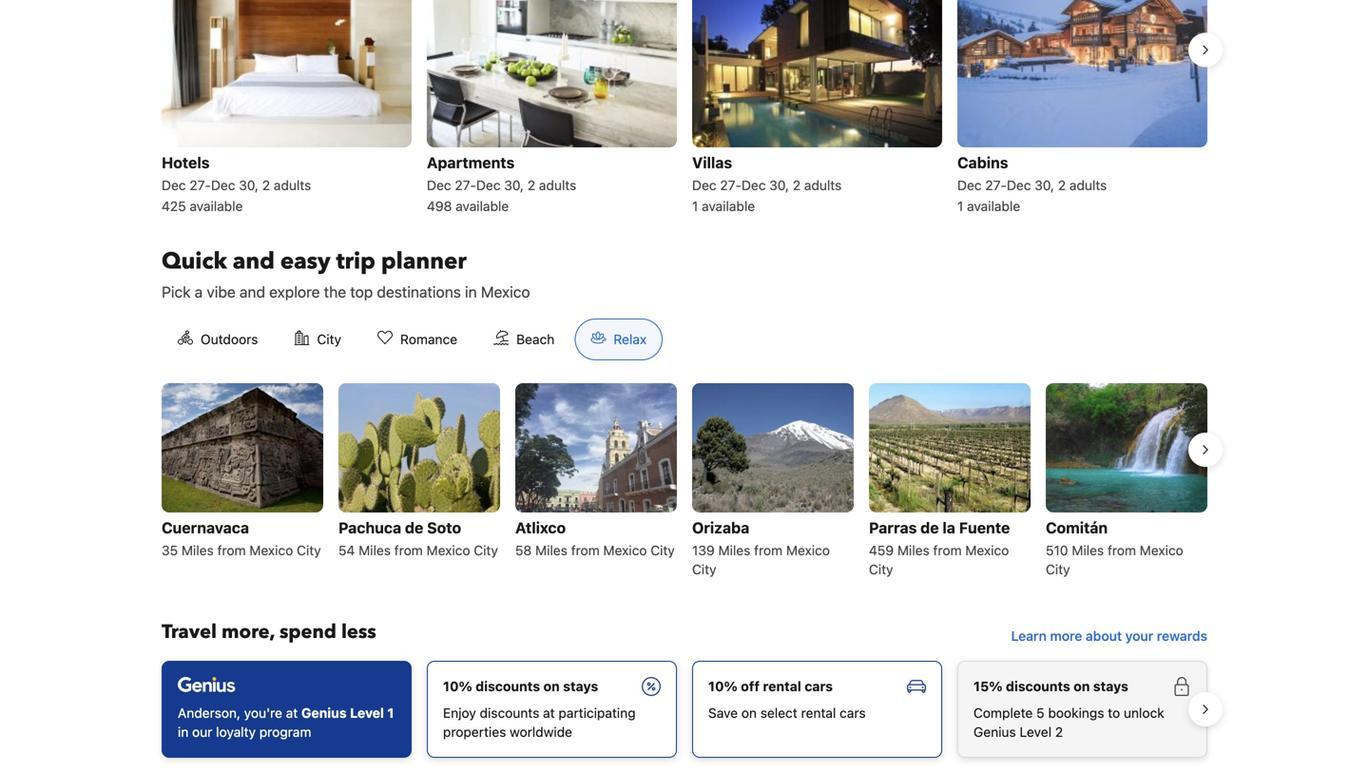 Task type: locate. For each thing, give the bounding box(es) containing it.
de left la
[[921, 519, 939, 537]]

1 horizontal spatial 10%
[[708, 678, 738, 694]]

from inside cuernavaca 35 miles from mexico city
[[217, 542, 246, 558]]

more,
[[222, 619, 275, 645]]

0 horizontal spatial at
[[286, 705, 298, 721]]

0 vertical spatial cars
[[805, 678, 833, 694]]

rental up select
[[763, 678, 801, 694]]

anderson, you're at genius level 1 in our loyalty program
[[178, 705, 394, 740]]

city inside cuernavaca 35 miles from mexico city
[[297, 542, 321, 558]]

outdoors button
[[162, 318, 274, 360]]

and up 'vibe'
[[233, 246, 275, 277]]

1 inside cabins dec 27-dec 30, 2 adults 1 available
[[957, 198, 964, 214]]

from down cuernavaca
[[217, 542, 246, 558]]

level inside anderson, you're at genius level 1 in our loyalty program
[[350, 705, 384, 721]]

tab list containing outdoors
[[146, 318, 678, 361]]

1 horizontal spatial stays
[[1093, 678, 1129, 694]]

genius
[[301, 705, 347, 721], [974, 724, 1016, 740]]

de inside "parras de la fuente 459 miles from mexico city"
[[921, 519, 939, 537]]

0 vertical spatial in
[[465, 283, 477, 301]]

0 horizontal spatial de
[[405, 519, 423, 537]]

region
[[146, 0, 1223, 223], [146, 375, 1223, 588], [146, 653, 1223, 765]]

2 inside cabins dec 27-dec 30, 2 adults 1 available
[[1058, 177, 1066, 193]]

miles down parras
[[898, 542, 930, 558]]

0 horizontal spatial 1
[[387, 705, 394, 721]]

genius up program
[[301, 705, 347, 721]]

3 adults from the left
[[804, 177, 842, 193]]

less
[[341, 619, 376, 645]]

stays
[[563, 678, 598, 694], [1093, 678, 1129, 694]]

adults inside cabins dec 27-dec 30, 2 adults 1 available
[[1070, 177, 1107, 193]]

2 inside apartments dec 27-dec 30, 2 adults 498 available
[[528, 177, 535, 193]]

10% up save in the right bottom of the page
[[708, 678, 738, 694]]

from right 58
[[571, 542, 600, 558]]

1 down cabins
[[957, 198, 964, 214]]

atlixco
[[515, 519, 566, 537]]

discounts inside enjoy discounts at participating properties worldwide
[[480, 705, 539, 721]]

1 stays from the left
[[563, 678, 598, 694]]

0 horizontal spatial stays
[[563, 678, 598, 694]]

miles inside orizaba 139 miles from mexico city
[[718, 542, 751, 558]]

available for cabins
[[967, 198, 1020, 214]]

you're
[[244, 705, 282, 721]]

from down comitán
[[1108, 542, 1136, 558]]

miles down pachuca on the bottom
[[359, 542, 391, 558]]

at up program
[[286, 705, 298, 721]]

cars
[[805, 678, 833, 694], [840, 705, 866, 721]]

discounts down 10% discounts on stays
[[480, 705, 539, 721]]

mexico inside pachuca de soto 54 miles from mexico city
[[427, 542, 470, 558]]

from for cuernavaca
[[217, 542, 246, 558]]

2 horizontal spatial 1
[[957, 198, 964, 214]]

4 27- from the left
[[985, 177, 1007, 193]]

1 horizontal spatial cars
[[840, 705, 866, 721]]

adults for villas
[[804, 177, 842, 193]]

city down 459
[[869, 561, 893, 577]]

more
[[1050, 628, 1082, 644]]

miles inside cuernavaca 35 miles from mexico city
[[182, 542, 214, 558]]

30, for apartments
[[504, 177, 524, 193]]

city inside "parras de la fuente 459 miles from mexico city"
[[869, 561, 893, 577]]

miles
[[182, 542, 214, 558], [359, 542, 391, 558], [535, 542, 568, 558], [718, 542, 751, 558], [898, 542, 930, 558], [1072, 542, 1104, 558]]

from down pachuca on the bottom
[[394, 542, 423, 558]]

cars up save on select rental cars
[[805, 678, 833, 694]]

30, inside 'hotels dec 27-dec 30, 2 adults 425 available'
[[239, 177, 259, 193]]

level down less
[[350, 705, 384, 721]]

on up enjoy discounts at participating properties worldwide
[[543, 678, 560, 694]]

region containing cuernavaca
[[146, 375, 1223, 588]]

2 for apartments
[[528, 177, 535, 193]]

on
[[543, 678, 560, 694], [1074, 678, 1090, 694], [742, 705, 757, 721]]

available for hotels
[[190, 198, 243, 214]]

about
[[1086, 628, 1122, 644]]

1 inside villas dec 27-dec 30, 2 adults 1 available
[[692, 198, 698, 214]]

mexico left 459
[[786, 542, 830, 558]]

mexico
[[481, 283, 530, 301], [249, 542, 293, 558], [427, 542, 470, 558], [603, 542, 647, 558], [786, 542, 830, 558], [965, 542, 1009, 558], [1140, 542, 1184, 558]]

1 vertical spatial genius
[[974, 724, 1016, 740]]

miles inside pachuca de soto 54 miles from mexico city
[[359, 542, 391, 558]]

miles for cuernavaca
[[182, 542, 214, 558]]

at inside enjoy discounts at participating properties worldwide
[[543, 705, 555, 721]]

27- inside cabins dec 27-dec 30, 2 adults 1 available
[[985, 177, 1007, 193]]

on right save in the right bottom of the page
[[742, 705, 757, 721]]

parras
[[869, 519, 917, 537]]

4 from from the left
[[754, 542, 783, 558]]

city left 139
[[651, 542, 675, 558]]

cabins
[[957, 153, 1008, 172]]

from right 139
[[754, 542, 783, 558]]

0 vertical spatial genius
[[301, 705, 347, 721]]

1 from from the left
[[217, 542, 246, 558]]

2 from from the left
[[394, 542, 423, 558]]

tab list
[[146, 318, 678, 361]]

4 available from the left
[[967, 198, 1020, 214]]

27- inside apartments dec 27-dec 30, 2 adults 498 available
[[455, 177, 476, 193]]

genius down complete
[[974, 724, 1016, 740]]

2 region from the top
[[146, 375, 1223, 588]]

35
[[162, 542, 178, 558]]

1 27- from the left
[[190, 177, 211, 193]]

adults for apartments
[[539, 177, 576, 193]]

level down 5
[[1020, 724, 1052, 740]]

27- for hotels
[[190, 177, 211, 193]]

1 10% from the left
[[443, 678, 472, 694]]

1 at from the left
[[286, 705, 298, 721]]

2 de from the left
[[921, 519, 939, 537]]

dec
[[162, 177, 186, 193], [211, 177, 235, 193], [427, 177, 451, 193], [476, 177, 501, 193], [692, 177, 717, 193], [742, 177, 766, 193], [957, 177, 982, 193], [1007, 177, 1031, 193]]

available inside apartments dec 27-dec 30, 2 adults 498 available
[[456, 198, 509, 214]]

27- down hotels
[[190, 177, 211, 193]]

7 dec from the left
[[957, 177, 982, 193]]

at
[[286, 705, 298, 721], [543, 705, 555, 721]]

27- inside villas dec 27-dec 30, 2 adults 1 available
[[720, 177, 742, 193]]

at inside anderson, you're at genius level 1 in our loyalty program
[[286, 705, 298, 721]]

3 miles from the left
[[535, 542, 568, 558]]

2 dec from the left
[[211, 177, 235, 193]]

discounts up 5
[[1006, 678, 1070, 694]]

2 for villas
[[793, 177, 801, 193]]

pachuca
[[338, 519, 401, 537]]

1 vertical spatial level
[[1020, 724, 1052, 740]]

0 horizontal spatial in
[[178, 724, 189, 740]]

1 horizontal spatial level
[[1020, 724, 1052, 740]]

5 from from the left
[[933, 542, 962, 558]]

complete 5 bookings to unlock genius level 2
[[974, 705, 1164, 740]]

510
[[1046, 542, 1068, 558]]

available inside cabins dec 27-dec 30, 2 adults 1 available
[[967, 198, 1020, 214]]

5 miles from the left
[[898, 542, 930, 558]]

30, inside villas dec 27-dec 30, 2 adults 1 available
[[769, 177, 789, 193]]

2 stays from the left
[[1093, 678, 1129, 694]]

miles inside "parras de la fuente 459 miles from mexico city"
[[898, 542, 930, 558]]

available right 425
[[190, 198, 243, 214]]

2 available from the left
[[456, 198, 509, 214]]

30, for cabins
[[1035, 177, 1054, 193]]

1 vertical spatial in
[[178, 724, 189, 740]]

mexico left 139
[[603, 542, 647, 558]]

at for you're
[[286, 705, 298, 721]]

27-
[[190, 177, 211, 193], [455, 177, 476, 193], [720, 177, 742, 193], [985, 177, 1007, 193]]

2 at from the left
[[543, 705, 555, 721]]

available inside 'hotels dec 27-dec 30, 2 adults 425 available'
[[190, 198, 243, 214]]

1 down villas
[[692, 198, 698, 214]]

parras de la fuente 459 miles from mexico city
[[869, 519, 1010, 577]]

4 30, from the left
[[1035, 177, 1054, 193]]

3 from from the left
[[571, 542, 600, 558]]

1 miles from the left
[[182, 542, 214, 558]]

1 adults from the left
[[274, 177, 311, 193]]

2 30, from the left
[[504, 177, 524, 193]]

vibe
[[207, 283, 236, 301]]

3 available from the left
[[702, 198, 755, 214]]

and
[[233, 246, 275, 277], [240, 283, 265, 301]]

adults inside villas dec 27-dec 30, 2 adults 1 available
[[804, 177, 842, 193]]

available right '498'
[[456, 198, 509, 214]]

4 adults from the left
[[1070, 177, 1107, 193]]

city inside button
[[317, 331, 341, 347]]

on up bookings
[[1074, 678, 1090, 694]]

30,
[[239, 177, 259, 193], [504, 177, 524, 193], [769, 177, 789, 193], [1035, 177, 1054, 193]]

stays up to
[[1093, 678, 1129, 694]]

8 dec from the left
[[1007, 177, 1031, 193]]

2 miles from the left
[[359, 542, 391, 558]]

0 horizontal spatial level
[[350, 705, 384, 721]]

city left 58
[[474, 542, 498, 558]]

soto
[[427, 519, 461, 537]]

available inside villas dec 27-dec 30, 2 adults 1 available
[[702, 198, 755, 214]]

rental
[[763, 678, 801, 694], [801, 705, 836, 721]]

from down la
[[933, 542, 962, 558]]

mexico left 54
[[249, 542, 293, 558]]

mexico down "fuente"
[[965, 542, 1009, 558]]

mexico inside cuernavaca 35 miles from mexico city
[[249, 542, 293, 558]]

discounts for 5
[[1006, 678, 1070, 694]]

4 miles from the left
[[718, 542, 751, 558]]

rental right select
[[801, 705, 836, 721]]

learn more about your rewards link
[[1004, 619, 1215, 653]]

miles down cuernavaca
[[182, 542, 214, 558]]

de inside pachuca de soto 54 miles from mexico city
[[405, 519, 423, 537]]

27- down villas
[[720, 177, 742, 193]]

1 horizontal spatial genius
[[974, 724, 1016, 740]]

adults inside 'hotels dec 27-dec 30, 2 adults 425 available'
[[274, 177, 311, 193]]

2 horizontal spatial on
[[1074, 678, 1090, 694]]

relax button
[[575, 318, 663, 360]]

5 dec from the left
[[692, 177, 717, 193]]

miles down comitán
[[1072, 542, 1104, 558]]

27- down apartments
[[455, 177, 476, 193]]

mexico down soto
[[427, 542, 470, 558]]

2 inside villas dec 27-dec 30, 2 adults 1 available
[[793, 177, 801, 193]]

1 left enjoy
[[387, 705, 394, 721]]

1 de from the left
[[405, 519, 423, 537]]

2 for cabins
[[1058, 177, 1066, 193]]

1 horizontal spatial at
[[543, 705, 555, 721]]

2 27- from the left
[[455, 177, 476, 193]]

enjoy discounts at participating properties worldwide
[[443, 705, 636, 740]]

available down villas
[[702, 198, 755, 214]]

top
[[350, 283, 373, 301]]

city down 139
[[692, 561, 717, 577]]

city inside "comitán 510 miles from mexico city"
[[1046, 561, 1070, 577]]

5
[[1037, 705, 1045, 721]]

cars right select
[[840, 705, 866, 721]]

1 horizontal spatial in
[[465, 283, 477, 301]]

2
[[262, 177, 270, 193], [528, 177, 535, 193], [793, 177, 801, 193], [1058, 177, 1066, 193], [1055, 724, 1063, 740]]

mexico up rewards
[[1140, 542, 1184, 558]]

city inside the atlixco 58 miles from mexico city
[[651, 542, 675, 558]]

available for villas
[[702, 198, 755, 214]]

miles inside the atlixco 58 miles from mexico city
[[535, 542, 568, 558]]

adults
[[274, 177, 311, 193], [539, 177, 576, 193], [804, 177, 842, 193], [1070, 177, 1107, 193]]

miles down the atlixco
[[535, 542, 568, 558]]

6 from from the left
[[1108, 542, 1136, 558]]

quick
[[162, 246, 227, 277]]

pick
[[162, 283, 191, 301]]

1 region from the top
[[146, 0, 1223, 223]]

in right destinations at the left
[[465, 283, 477, 301]]

139
[[692, 542, 715, 558]]

discounts up enjoy discounts at participating properties worldwide
[[476, 678, 540, 694]]

hotels dec 27-dec 30, 2 adults 425 available
[[162, 153, 311, 214]]

from inside "comitán 510 miles from mexico city"
[[1108, 542, 1136, 558]]

de
[[405, 519, 423, 537], [921, 519, 939, 537]]

mexico inside the atlixco 58 miles from mexico city
[[603, 542, 647, 558]]

at up the worldwide
[[543, 705, 555, 721]]

available down cabins
[[967, 198, 1020, 214]]

2 10% from the left
[[708, 678, 738, 694]]

save on select rental cars
[[708, 705, 866, 721]]

the
[[324, 283, 346, 301]]

blue genius logo image
[[178, 677, 235, 692], [178, 677, 235, 692]]

10% for 10% off rental cars
[[708, 678, 738, 694]]

relax
[[614, 331, 647, 347]]

2 vertical spatial region
[[146, 653, 1223, 765]]

1
[[692, 198, 698, 214], [957, 198, 964, 214], [387, 705, 394, 721]]

our
[[192, 724, 212, 740]]

participating
[[559, 705, 636, 721]]

3 27- from the left
[[720, 177, 742, 193]]

3 region from the top
[[146, 653, 1223, 765]]

10%
[[443, 678, 472, 694], [708, 678, 738, 694]]

0 horizontal spatial genius
[[301, 705, 347, 721]]

city left 54
[[297, 542, 321, 558]]

city down 510 on the bottom right
[[1046, 561, 1070, 577]]

1 inside anderson, you're at genius level 1 in our loyalty program
[[387, 705, 394, 721]]

de left soto
[[405, 519, 423, 537]]

1 30, from the left
[[239, 177, 259, 193]]

miles down orizaba
[[718, 542, 751, 558]]

10% up enjoy
[[443, 678, 472, 694]]

30, inside cabins dec 27-dec 30, 2 adults 1 available
[[1035, 177, 1054, 193]]

travel more, spend less
[[162, 619, 376, 645]]

27- down cabins
[[985, 177, 1007, 193]]

and right 'vibe'
[[240, 283, 265, 301]]

from inside the atlixco 58 miles from mexico city
[[571, 542, 600, 558]]

0 horizontal spatial 10%
[[443, 678, 472, 694]]

available
[[190, 198, 243, 214], [456, 198, 509, 214], [702, 198, 755, 214], [967, 198, 1020, 214]]

select
[[760, 705, 798, 721]]

adults inside apartments dec 27-dec 30, 2 adults 498 available
[[539, 177, 576, 193]]

from inside orizaba 139 miles from mexico city
[[754, 542, 783, 558]]

2 adults from the left
[[539, 177, 576, 193]]

learn more about your rewards
[[1011, 628, 1208, 644]]

quick and easy trip planner pick a vibe and explore the top destinations in mexico
[[162, 246, 530, 301]]

1 vertical spatial cars
[[840, 705, 866, 721]]

city down the
[[317, 331, 341, 347]]

1 available from the left
[[190, 198, 243, 214]]

beach button
[[477, 318, 571, 360]]

30, inside apartments dec 27-dec 30, 2 adults 498 available
[[504, 177, 524, 193]]

1 horizontal spatial 1
[[692, 198, 698, 214]]

2 inside 'complete 5 bookings to unlock genius level 2'
[[1055, 724, 1063, 740]]

pachuca de soto 54 miles from mexico city
[[338, 519, 498, 558]]

0 vertical spatial level
[[350, 705, 384, 721]]

4 dec from the left
[[476, 177, 501, 193]]

2 inside 'hotels dec 27-dec 30, 2 adults 425 available'
[[262, 177, 270, 193]]

to
[[1108, 705, 1120, 721]]

miles inside "comitán 510 miles from mexico city"
[[1072, 542, 1104, 558]]

destinations
[[377, 283, 461, 301]]

6 miles from the left
[[1072, 542, 1104, 558]]

1 vertical spatial rental
[[801, 705, 836, 721]]

0 vertical spatial region
[[146, 0, 1223, 223]]

27- inside 'hotels dec 27-dec 30, 2 adults 425 available'
[[190, 177, 211, 193]]

1 horizontal spatial de
[[921, 519, 939, 537]]

3 30, from the left
[[769, 177, 789, 193]]

0 horizontal spatial on
[[543, 678, 560, 694]]

1 vertical spatial region
[[146, 375, 1223, 588]]

1 for villas
[[692, 198, 698, 214]]

10% discounts on stays
[[443, 678, 598, 694]]

in left our at the left bottom of the page
[[178, 724, 189, 740]]

stays up the participating
[[563, 678, 598, 694]]

mexico up the beach button
[[481, 283, 530, 301]]

from
[[217, 542, 246, 558], [394, 542, 423, 558], [571, 542, 600, 558], [754, 542, 783, 558], [933, 542, 962, 558], [1108, 542, 1136, 558]]



Task type: describe. For each thing, give the bounding box(es) containing it.
genius inside anderson, you're at genius level 1 in our loyalty program
[[301, 705, 347, 721]]

city inside orizaba 139 miles from mexico city
[[692, 561, 717, 577]]

beach
[[516, 331, 555, 347]]

comitán
[[1046, 519, 1108, 537]]

1 horizontal spatial on
[[742, 705, 757, 721]]

at for discounts
[[543, 705, 555, 721]]

1 for cabins
[[957, 198, 964, 214]]

de for parras
[[921, 519, 939, 537]]

adults for cabins
[[1070, 177, 1107, 193]]

easy
[[280, 246, 331, 277]]

genius inside 'complete 5 bookings to unlock genius level 2'
[[974, 724, 1016, 740]]

10% off rental cars
[[708, 678, 833, 694]]

off
[[741, 678, 760, 694]]

miles for comitán
[[1072, 542, 1104, 558]]

romance
[[400, 331, 457, 347]]

3 dec from the left
[[427, 177, 451, 193]]

spend
[[280, 619, 337, 645]]

498
[[427, 198, 452, 214]]

from inside pachuca de soto 54 miles from mexico city
[[394, 542, 423, 558]]

0 horizontal spatial cars
[[805, 678, 833, 694]]

villas dec 27-dec 30, 2 adults 1 available
[[692, 153, 842, 214]]

0 vertical spatial and
[[233, 246, 275, 277]]

from for atlixco
[[571, 542, 600, 558]]

15% discounts on stays
[[974, 678, 1129, 694]]

travel
[[162, 619, 217, 645]]

apartments
[[427, 153, 515, 172]]

enjoy
[[443, 705, 476, 721]]

459
[[869, 542, 894, 558]]

de for pachuca
[[405, 519, 423, 537]]

cabins dec 27-dec 30, 2 adults 1 available
[[957, 153, 1107, 214]]

miles for atlixco
[[535, 542, 568, 558]]

bookings
[[1048, 705, 1104, 721]]

complete
[[974, 705, 1033, 721]]

orizaba
[[692, 519, 750, 537]]

outdoors
[[201, 331, 258, 347]]

30, for villas
[[769, 177, 789, 193]]

1 dec from the left
[[162, 177, 186, 193]]

54
[[338, 542, 355, 558]]

27- for villas
[[720, 177, 742, 193]]

romance button
[[361, 318, 474, 360]]

rewards
[[1157, 628, 1208, 644]]

mexico inside orizaba 139 miles from mexico city
[[786, 542, 830, 558]]

anderson,
[[178, 705, 241, 721]]

2 for hotels
[[262, 177, 270, 193]]

58
[[515, 542, 532, 558]]

0 vertical spatial rental
[[763, 678, 801, 694]]

unlock
[[1124, 705, 1164, 721]]

worldwide
[[510, 724, 572, 740]]

stays for 10% discounts on stays
[[563, 678, 598, 694]]

cuernavaca
[[162, 519, 249, 537]]

loyalty
[[216, 724, 256, 740]]

your
[[1126, 628, 1154, 644]]

city button
[[278, 318, 358, 360]]

mexico inside "parras de la fuente 459 miles from mexico city"
[[965, 542, 1009, 558]]

in inside quick and easy trip planner pick a vibe and explore the top destinations in mexico
[[465, 283, 477, 301]]

save
[[708, 705, 738, 721]]

villas
[[692, 153, 732, 172]]

discounts for discounts
[[476, 678, 540, 694]]

hotels
[[162, 153, 210, 172]]

27- for cabins
[[985, 177, 1007, 193]]

on for at
[[543, 678, 560, 694]]

15%
[[974, 678, 1003, 694]]

6 dec from the left
[[742, 177, 766, 193]]

atlixco 58 miles from mexico city
[[515, 519, 675, 558]]

a
[[195, 283, 203, 301]]

in inside anderson, you're at genius level 1 in our loyalty program
[[178, 724, 189, 740]]

properties
[[443, 724, 506, 740]]

planner
[[381, 246, 467, 277]]

mexico inside "comitán 510 miles from mexico city"
[[1140, 542, 1184, 558]]

miles for orizaba
[[718, 542, 751, 558]]

from for comitán
[[1108, 542, 1136, 558]]

adults for hotels
[[274, 177, 311, 193]]

region containing 10% discounts on stays
[[146, 653, 1223, 765]]

program
[[259, 724, 311, 740]]

1 vertical spatial and
[[240, 283, 265, 301]]

level inside 'complete 5 bookings to unlock genius level 2'
[[1020, 724, 1052, 740]]

on for bookings
[[1074, 678, 1090, 694]]

learn
[[1011, 628, 1047, 644]]

10% for 10% discounts on stays
[[443, 678, 472, 694]]

apartments dec 27-dec 30, 2 adults 498 available
[[427, 153, 576, 214]]

comitán 510 miles from mexico city
[[1046, 519, 1184, 577]]

from inside "parras de la fuente 459 miles from mexico city"
[[933, 542, 962, 558]]

425
[[162, 198, 186, 214]]

trip
[[336, 246, 375, 277]]

mexico inside quick and easy trip planner pick a vibe and explore the top destinations in mexico
[[481, 283, 530, 301]]

fuente
[[959, 519, 1010, 537]]

available for apartments
[[456, 198, 509, 214]]

orizaba 139 miles from mexico city
[[692, 519, 830, 577]]

stays for 15% discounts on stays
[[1093, 678, 1129, 694]]

from for orizaba
[[754, 542, 783, 558]]

city inside pachuca de soto 54 miles from mexico city
[[474, 542, 498, 558]]

explore
[[269, 283, 320, 301]]

region containing hotels
[[146, 0, 1223, 223]]

cuernavaca 35 miles from mexico city
[[162, 519, 321, 558]]

30, for hotels
[[239, 177, 259, 193]]

la
[[943, 519, 956, 537]]

27- for apartments
[[455, 177, 476, 193]]



Task type: vqa. For each thing, say whether or not it's contained in the screenshot.
right '10%'
yes



